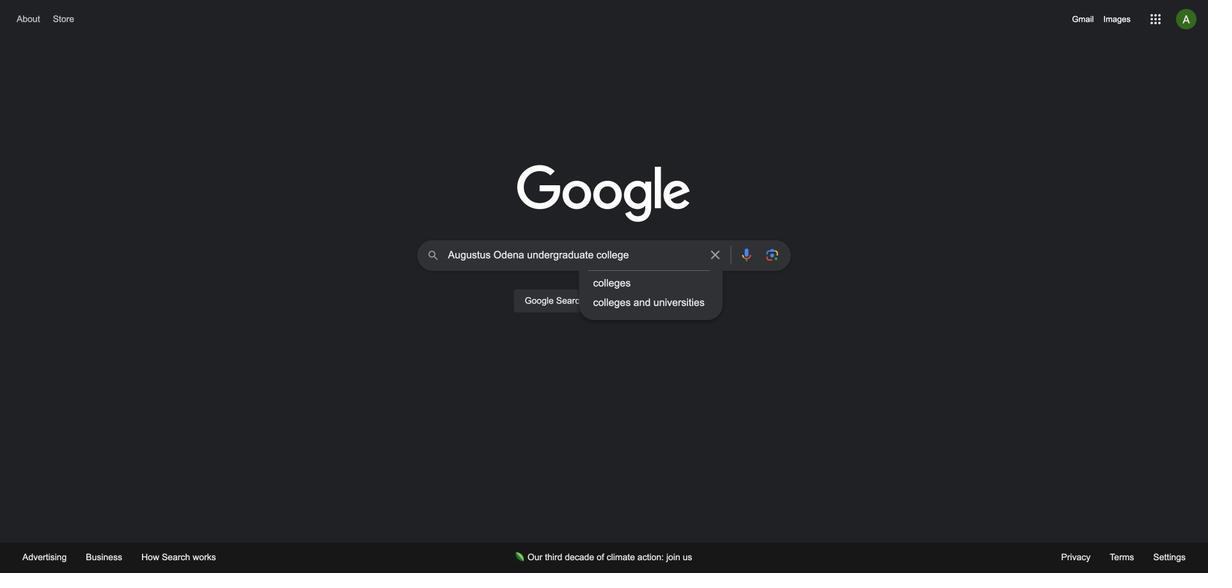 Task type: describe. For each thing, give the bounding box(es) containing it.
Search text field
[[448, 248, 700, 266]]



Task type: vqa. For each thing, say whether or not it's contained in the screenshot.
Search text box on the top of page
yes



Task type: locate. For each thing, give the bounding box(es) containing it.
google image
[[517, 165, 691, 224]]

None search field
[[13, 237, 1196, 328]]

list box
[[579, 274, 723, 313]]

search by image image
[[765, 248, 780, 263]]

search by voice image
[[739, 248, 755, 263]]



